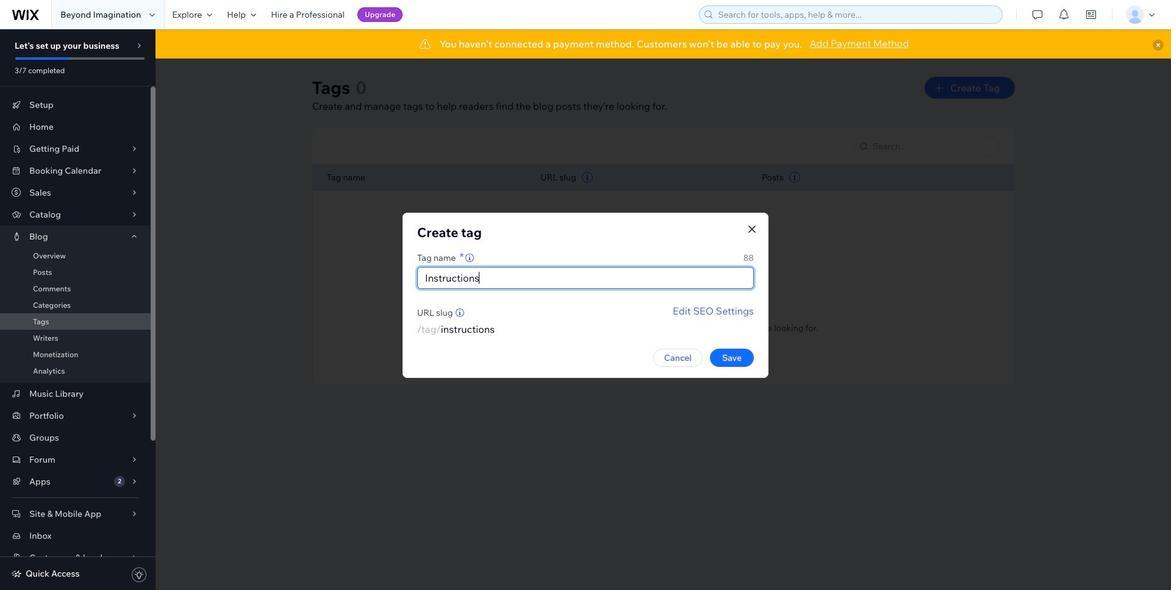 Task type: describe. For each thing, give the bounding box(es) containing it.
Search for tools, apps, help & more... field
[[715, 6, 999, 23]]



Task type: vqa. For each thing, say whether or not it's contained in the screenshot.
Sidebar "element"
yes



Task type: locate. For each thing, give the bounding box(es) containing it.
e.g., Brunch-spots, How-tos, Technology field
[[422, 268, 750, 288]]

sidebar element
[[0, 29, 156, 591]]

Search... field
[[869, 138, 996, 155]]

alert
[[156, 29, 1172, 59]]



